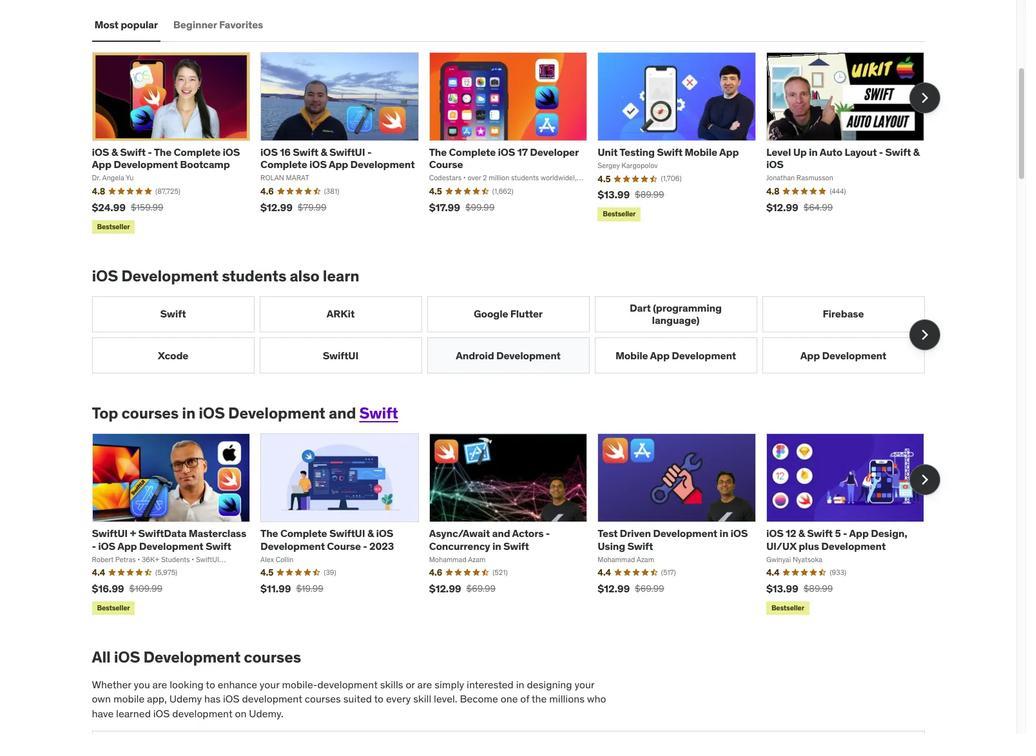 Task type: locate. For each thing, give the bounding box(es) containing it.
driven
[[620, 528, 651, 540]]

1 horizontal spatial your
[[575, 679, 595, 692]]

ios inside "swiftui + swiftdata masterclass - ios app development swift"
[[98, 540, 115, 553]]

0 horizontal spatial swift link
[[92, 296, 254, 333]]

0 vertical spatial next image
[[915, 325, 935, 346]]

complete inside ios & swift - the complete ios app development bootcamp
[[174, 146, 221, 159]]

arkit link
[[260, 296, 422, 333]]

looking
[[170, 679, 204, 692]]

2 next image from the top
[[915, 470, 935, 490]]

0 horizontal spatial the
[[154, 146, 172, 159]]

development inside ios 16 swift & swiftui - complete ios app development
[[350, 158, 415, 171]]

0 vertical spatial courses
[[122, 404, 179, 424]]

async/await and actors - concurrency in swift
[[429, 528, 550, 553]]

millions
[[549, 693, 585, 706]]

- inside "swiftui + swiftdata masterclass - ios app development swift"
[[92, 540, 96, 553]]

swiftui left + at left
[[92, 528, 128, 540]]

0 horizontal spatial courses
[[122, 404, 179, 424]]

courses
[[122, 404, 179, 424], [244, 648, 301, 668], [305, 693, 341, 706]]

swift link
[[92, 296, 254, 333], [359, 404, 398, 424]]

in down xcode "link"
[[182, 404, 195, 424]]

google
[[474, 308, 508, 321]]

- inside async/await and actors - concurrency in swift
[[546, 528, 550, 540]]

level up in auto layout - swift & ios
[[767, 146, 920, 171]]

carousel element
[[92, 52, 940, 237], [92, 296, 940, 374], [92, 434, 940, 618]]

all ios development courses
[[92, 648, 301, 668]]

bootcamp
[[180, 158, 230, 171]]

next image for ios development students also learn
[[915, 325, 935, 346]]

1 horizontal spatial development
[[242, 693, 302, 706]]

development down has
[[172, 708, 233, 721]]

carousel element for ios development students also learn
[[92, 296, 940, 374]]

your up udemy.
[[260, 679, 280, 692]]

your
[[260, 679, 280, 692], [575, 679, 595, 692]]

mobile
[[113, 693, 145, 706]]

mobile
[[685, 146, 718, 159], [616, 349, 648, 362]]

xcode
[[158, 349, 188, 362]]

swiftui down arkit 'link'
[[323, 349, 359, 362]]

- inside level up in auto layout - swift & ios
[[879, 146, 883, 159]]

or
[[406, 679, 415, 692]]

mobile down dart
[[616, 349, 648, 362]]

favorites
[[219, 18, 263, 31]]

courses right top
[[122, 404, 179, 424]]

swiftui inside ios 16 swift & swiftui - complete ios app development
[[329, 146, 365, 159]]

swiftui
[[329, 146, 365, 159], [323, 349, 359, 362], [92, 528, 128, 540], [329, 528, 365, 540]]

have
[[92, 708, 114, 721]]

& inside level up in auto layout - swift & ios
[[913, 146, 920, 159]]

1 horizontal spatial swift link
[[359, 404, 398, 424]]

next image
[[915, 325, 935, 346], [915, 470, 935, 490]]

2 carousel element from the top
[[92, 296, 940, 374]]

and inside async/await and actors - concurrency in swift
[[492, 528, 510, 540]]

carousel element containing swiftui + swiftdata masterclass - ios app development swift
[[92, 434, 940, 618]]

development inside "swiftui + swiftdata masterclass - ios app development swift"
[[139, 540, 204, 553]]

and left actors
[[492, 528, 510, 540]]

swiftdata
[[138, 528, 187, 540]]

level up in auto layout - swift & ios link
[[767, 146, 920, 171]]

up
[[793, 146, 807, 159]]

1 next image from the top
[[915, 325, 935, 346]]

(programming
[[653, 301, 722, 314]]

1 vertical spatial next image
[[915, 470, 935, 490]]

- inside the complete swiftui & ios development course - 2023
[[363, 540, 367, 553]]

in inside async/await and actors - concurrency in swift
[[492, 540, 501, 553]]

the
[[532, 693, 547, 706]]

swift inside the test driven development in ios using swift
[[628, 540, 653, 553]]

async/await and actors - concurrency in swift link
[[429, 528, 550, 553]]

udemy
[[169, 693, 202, 706]]

level.
[[434, 693, 458, 706]]

in right up
[[809, 146, 818, 159]]

ios inside the complete swiftui & ios development course - 2023
[[376, 528, 393, 540]]

1 horizontal spatial are
[[418, 679, 432, 692]]

2023
[[369, 540, 394, 553]]

1 vertical spatial swift link
[[359, 404, 398, 424]]

carousel element containing dart (programming language)
[[92, 296, 940, 374]]

1 carousel element from the top
[[92, 52, 940, 237]]

0 horizontal spatial to
[[206, 679, 215, 692]]

the inside the complete swiftui & ios development course - 2023
[[261, 528, 278, 540]]

arkit
[[327, 308, 355, 321]]

3 carousel element from the top
[[92, 434, 940, 618]]

0 horizontal spatial course
[[327, 540, 361, 553]]

ios 12 & swift 5 - app design, ui/ux plus development link
[[767, 528, 908, 553]]

most popular
[[94, 18, 158, 31]]

android development
[[456, 349, 561, 362]]

unit testing swift mobile app
[[598, 146, 739, 159]]

0 vertical spatial mobile
[[685, 146, 718, 159]]

top
[[92, 404, 118, 424]]

to down skills
[[374, 693, 384, 706]]

0 vertical spatial course
[[429, 158, 463, 171]]

every
[[386, 693, 411, 706]]

app inside app development link
[[801, 349, 820, 362]]

0 horizontal spatial your
[[260, 679, 280, 692]]

2 your from the left
[[575, 679, 595, 692]]

are up app,
[[153, 679, 167, 692]]

courses up mobile-
[[244, 648, 301, 668]]

using
[[598, 540, 625, 553]]

2 horizontal spatial the
[[429, 146, 447, 159]]

0 horizontal spatial mobile
[[616, 349, 648, 362]]

in left ui/ux
[[720, 528, 729, 540]]

in
[[809, 146, 818, 159], [182, 404, 195, 424], [720, 528, 729, 540], [492, 540, 501, 553], [516, 679, 525, 692]]

development inside the complete swiftui & ios development course - 2023
[[261, 540, 325, 553]]

1 vertical spatial and
[[492, 528, 510, 540]]

1 vertical spatial course
[[327, 540, 361, 553]]

ios & swift - the complete ios app development bootcamp
[[92, 146, 240, 171]]

1 vertical spatial carousel element
[[92, 296, 940, 374]]

layout
[[845, 146, 877, 159]]

testing
[[620, 146, 655, 159]]

skill
[[413, 693, 431, 706]]

swiftui left 2023
[[329, 528, 365, 540]]

+
[[130, 528, 136, 540]]

0 vertical spatial carousel element
[[92, 52, 940, 237]]

swift
[[120, 146, 146, 159], [293, 146, 319, 159], [657, 146, 683, 159], [886, 146, 911, 159], [160, 308, 186, 321], [359, 404, 398, 424], [807, 528, 833, 540], [206, 540, 231, 553], [504, 540, 529, 553], [628, 540, 653, 553]]

language)
[[652, 314, 700, 327]]

carousel element for and
[[92, 434, 940, 618]]

ui/ux
[[767, 540, 797, 553]]

2 vertical spatial carousel element
[[92, 434, 940, 618]]

the inside the complete ios 17 developer course
[[429, 146, 447, 159]]

mobile right the 'testing'
[[685, 146, 718, 159]]

swift inside ios 12 & swift 5 - app design, ui/ux plus development
[[807, 528, 833, 540]]

in left actors
[[492, 540, 501, 553]]

-
[[148, 146, 152, 159], [367, 146, 372, 159], [879, 146, 883, 159], [546, 528, 550, 540], [843, 528, 847, 540], [92, 540, 96, 553], [363, 540, 367, 553]]

1 horizontal spatial the
[[261, 528, 278, 540]]

&
[[111, 146, 118, 159], [321, 146, 327, 159], [913, 146, 920, 159], [367, 528, 374, 540], [799, 528, 805, 540]]

unit testing swift mobile app link
[[598, 146, 739, 159]]

beginner favorites
[[173, 18, 263, 31]]

0 horizontal spatial and
[[329, 404, 356, 424]]

2 vertical spatial courses
[[305, 693, 341, 706]]

ios inside level up in auto layout - swift & ios
[[767, 158, 784, 171]]

and down swiftui "link"
[[329, 404, 356, 424]]

0 horizontal spatial development
[[172, 708, 233, 721]]

the for the complete ios 17 developer course
[[429, 146, 447, 159]]

concurrency
[[429, 540, 490, 553]]

beginner favorites button
[[171, 10, 266, 41]]

to up has
[[206, 679, 215, 692]]

dart (programming language) link
[[595, 296, 757, 333]]

beginner
[[173, 18, 217, 31]]

course
[[429, 158, 463, 171], [327, 540, 361, 553]]

0 vertical spatial swift link
[[92, 296, 254, 333]]

the complete ios 17 developer course
[[429, 146, 579, 171]]

swiftui inside "swiftui + swiftdata masterclass - ios app development swift"
[[92, 528, 128, 540]]

complete inside ios 16 swift & swiftui - complete ios app development
[[261, 158, 307, 171]]

the inside ios & swift - the complete ios app development bootcamp
[[154, 146, 172, 159]]

courses down mobile-
[[305, 693, 341, 706]]

dart (programming language)
[[630, 301, 722, 327]]

are
[[153, 679, 167, 692], [418, 679, 432, 692]]

in up 'of'
[[516, 679, 525, 692]]

the
[[154, 146, 172, 159], [429, 146, 447, 159], [261, 528, 278, 540]]

whether
[[92, 679, 131, 692]]

1 horizontal spatial and
[[492, 528, 510, 540]]

& inside ios 16 swift & swiftui - complete ios app development
[[321, 146, 327, 159]]

your up who
[[575, 679, 595, 692]]

learn
[[323, 266, 360, 286]]

development up suited
[[318, 679, 378, 692]]

1 vertical spatial courses
[[244, 648, 301, 668]]

mobile-
[[282, 679, 318, 692]]

top courses in ios development and swift
[[92, 404, 398, 424]]

app inside ios 16 swift & swiftui - complete ios app development
[[329, 158, 348, 171]]

0 horizontal spatial are
[[153, 679, 167, 692]]

2 horizontal spatial development
[[318, 679, 378, 692]]

0 vertical spatial and
[[329, 404, 356, 424]]

the for the complete swiftui & ios development course - 2023
[[261, 528, 278, 540]]

next image
[[915, 88, 935, 109]]

1 horizontal spatial course
[[429, 158, 463, 171]]

swiftui right 16
[[329, 146, 365, 159]]

1 vertical spatial to
[[374, 693, 384, 706]]

complete
[[174, 146, 221, 159], [449, 146, 496, 159], [261, 158, 307, 171], [280, 528, 327, 540]]

1 vertical spatial mobile
[[616, 349, 648, 362]]

in inside "whether you are looking to enhance your mobile-development skills or are simply interested in designing your own mobile app, udemy has ios development courses suited to every skill level. become one of the millions who have learned ios development on udemy."
[[516, 679, 525, 692]]

are right or
[[418, 679, 432, 692]]

1 horizontal spatial mobile
[[685, 146, 718, 159]]

dart
[[630, 301, 651, 314]]

2 horizontal spatial courses
[[305, 693, 341, 706]]

development up udemy.
[[242, 693, 302, 706]]



Task type: vqa. For each thing, say whether or not it's contained in the screenshot.
Audio to the bottom
no



Task type: describe. For each thing, give the bounding box(es) containing it.
swiftui inside "link"
[[323, 349, 359, 362]]

you
[[134, 679, 150, 692]]

development inside ios 12 & swift 5 - app design, ui/ux plus development
[[822, 540, 886, 553]]

ios & swift - the complete ios app development bootcamp link
[[92, 146, 240, 171]]

course inside the complete ios 17 developer course
[[429, 158, 463, 171]]

swift inside "swiftui + swiftdata masterclass - ios app development swift"
[[206, 540, 231, 553]]

most popular button
[[92, 10, 160, 41]]

17
[[518, 146, 528, 159]]

swift inside ios 16 swift & swiftui - complete ios app development
[[293, 146, 319, 159]]

masterclass
[[189, 528, 246, 540]]

complete inside the complete swiftui & ios development course - 2023
[[280, 528, 327, 540]]

complete inside the complete ios 17 developer course
[[449, 146, 496, 159]]

become
[[460, 693, 498, 706]]

xcode link
[[92, 338, 254, 374]]

- inside ios 16 swift & swiftui - complete ios app development
[[367, 146, 372, 159]]

ios inside the test driven development in ios using swift
[[731, 528, 748, 540]]

ios development students also learn
[[92, 266, 360, 286]]

1 your from the left
[[260, 679, 280, 692]]

skills
[[380, 679, 403, 692]]

interested
[[467, 679, 514, 692]]

app inside mobile app development link
[[650, 349, 670, 362]]

auto
[[820, 146, 843, 159]]

swiftui + swiftdata masterclass - ios app development swift
[[92, 528, 246, 553]]

swiftui inside the complete swiftui & ios development course - 2023
[[329, 528, 365, 540]]

flutter
[[510, 308, 543, 321]]

developer
[[530, 146, 579, 159]]

swiftui + swiftdata masterclass - ios app development swift link
[[92, 528, 246, 553]]

0 vertical spatial to
[[206, 679, 215, 692]]

designing
[[527, 679, 572, 692]]

async/await
[[429, 528, 490, 540]]

swift inside ios & swift - the complete ios app development bootcamp
[[120, 146, 146, 159]]

swift inside async/await and actors - concurrency in swift
[[504, 540, 529, 553]]

udemy.
[[249, 708, 284, 721]]

actors
[[512, 528, 544, 540]]

who
[[587, 693, 606, 706]]

development inside the test driven development in ios using swift
[[653, 528, 718, 540]]

of
[[521, 693, 529, 706]]

test
[[598, 528, 618, 540]]

app inside ios & swift - the complete ios app development bootcamp
[[92, 158, 111, 171]]

whether you are looking to enhance your mobile-development skills or are simply interested in designing your own mobile app, udemy has ios development courses suited to every skill level. become one of the millions who have learned ios development on udemy.
[[92, 679, 606, 721]]

on
[[235, 708, 247, 721]]

swift inside level up in auto layout - swift & ios
[[886, 146, 911, 159]]

5
[[835, 528, 841, 540]]

the complete swiftui & ios development course - 2023
[[261, 528, 394, 553]]

mobile app development
[[616, 349, 736, 362]]

test driven development in ios using swift
[[598, 528, 748, 553]]

one
[[501, 693, 518, 706]]

app development
[[801, 349, 887, 362]]

the complete swiftui & ios development course - 2023 link
[[261, 528, 394, 553]]

google flutter link
[[427, 296, 590, 333]]

app inside "swiftui + swiftdata masterclass - ios app development swift"
[[117, 540, 137, 553]]

android
[[456, 349, 494, 362]]

& inside the complete swiftui & ios development course - 2023
[[367, 528, 374, 540]]

16
[[280, 146, 291, 159]]

12
[[786, 528, 797, 540]]

carousel element containing ios & swift - the complete ios app development bootcamp
[[92, 52, 940, 237]]

google flutter
[[474, 308, 543, 321]]

popular
[[121, 18, 158, 31]]

app development link
[[762, 338, 925, 374]]

1 horizontal spatial to
[[374, 693, 384, 706]]

simply
[[435, 679, 464, 692]]

app,
[[147, 693, 167, 706]]

students
[[222, 266, 286, 286]]

& inside ios 12 & swift 5 - app design, ui/ux plus development
[[799, 528, 805, 540]]

& inside ios & swift - the complete ios app development bootcamp
[[111, 146, 118, 159]]

next image for and
[[915, 470, 935, 490]]

development inside ios & swift - the complete ios app development bootcamp
[[114, 158, 178, 171]]

course inside the complete swiftui & ios development course - 2023
[[327, 540, 361, 553]]

1 are from the left
[[153, 679, 167, 692]]

most
[[94, 18, 119, 31]]

1 horizontal spatial courses
[[244, 648, 301, 668]]

the complete ios 17 developer course link
[[429, 146, 579, 171]]

swiftui link
[[260, 338, 422, 374]]

in inside the test driven development in ios using swift
[[720, 528, 729, 540]]

ios inside ios 12 & swift 5 - app design, ui/ux plus development
[[767, 528, 784, 540]]

own
[[92, 693, 111, 706]]

also
[[290, 266, 320, 286]]

enhance
[[218, 679, 257, 692]]

courses inside "whether you are looking to enhance your mobile-development skills or are simply interested in designing your own mobile app, udemy has ios development courses suited to every skill level. become one of the millions who have learned ios development on udemy."
[[305, 693, 341, 706]]

mobile app development link
[[595, 338, 757, 374]]

- inside ios 12 & swift 5 - app design, ui/ux plus development
[[843, 528, 847, 540]]

android development link
[[427, 338, 590, 374]]

ios 12 & swift 5 - app design, ui/ux plus development
[[767, 528, 908, 553]]

- inside ios & swift - the complete ios app development bootcamp
[[148, 146, 152, 159]]

all
[[92, 648, 111, 668]]

unit
[[598, 146, 618, 159]]

test driven development in ios using swift link
[[598, 528, 748, 553]]

ios inside the complete ios 17 developer course
[[498, 146, 515, 159]]

1 vertical spatial development
[[242, 693, 302, 706]]

ios 16 swift & swiftui - complete ios app development
[[261, 146, 415, 171]]

2 vertical spatial development
[[172, 708, 233, 721]]

0 vertical spatial development
[[318, 679, 378, 692]]

firebase
[[823, 308, 864, 321]]

firebase link
[[762, 296, 925, 333]]

2 are from the left
[[418, 679, 432, 692]]

plus
[[799, 540, 819, 553]]

design,
[[871, 528, 908, 540]]

app inside ios 12 & swift 5 - app design, ui/ux plus development
[[849, 528, 869, 540]]

learned
[[116, 708, 151, 721]]

suited
[[343, 693, 372, 706]]

in inside level up in auto layout - swift & ios
[[809, 146, 818, 159]]

ios 16 swift & swiftui - complete ios app development link
[[261, 146, 415, 171]]



